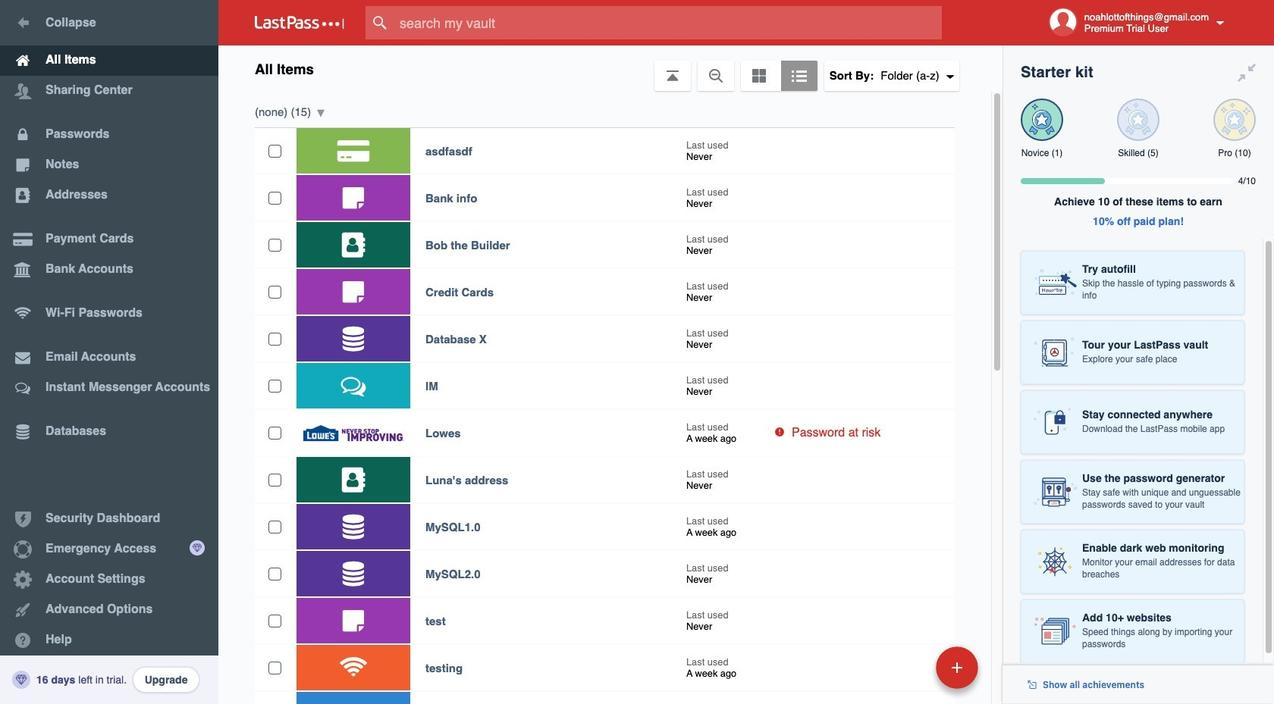Task type: vqa. For each thing, say whether or not it's contained in the screenshot.
Search My Vault TEXT BOX
yes



Task type: locate. For each thing, give the bounding box(es) containing it.
new item navigation
[[832, 642, 988, 705]]

vault options navigation
[[218, 46, 1003, 91]]

new item element
[[832, 646, 984, 689]]



Task type: describe. For each thing, give the bounding box(es) containing it.
lastpass image
[[255, 16, 344, 30]]

main navigation navigation
[[0, 0, 218, 705]]

Search search field
[[366, 6, 972, 39]]

search my vault text field
[[366, 6, 972, 39]]



